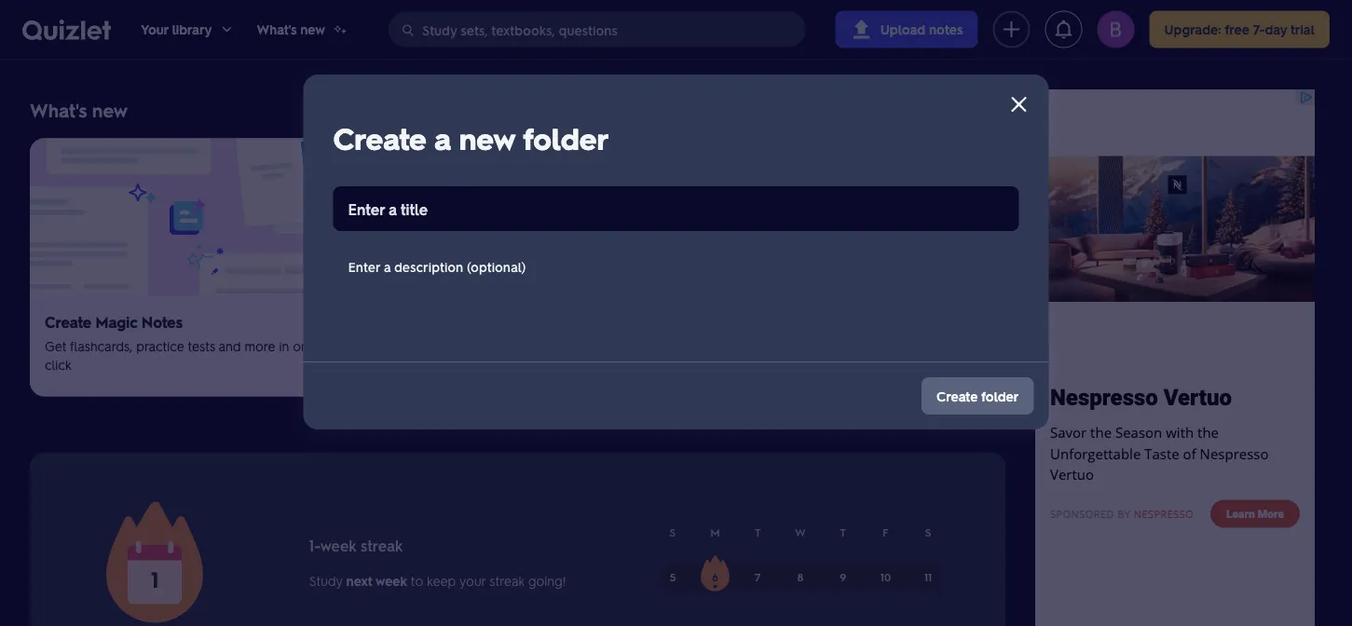 Task type: locate. For each thing, give the bounding box(es) containing it.
t for thursday element
[[840, 525, 846, 540]]

create
[[333, 118, 427, 157], [45, 312, 91, 332], [937, 388, 978, 404]]

create folder
[[937, 388, 1019, 404]]

1 s from the left
[[669, 525, 676, 540]]

0 horizontal spatial s
[[669, 525, 676, 540]]

t
[[755, 525, 761, 540], [840, 525, 846, 540]]

upload notes button
[[836, 11, 978, 48]]

1 t from the left
[[755, 525, 761, 540]]

1 horizontal spatial week
[[376, 573, 407, 589]]

create inside 'create folder' button
[[937, 388, 978, 404]]

advertisement region
[[1035, 89, 1315, 626]]

1-week streak image
[[86, 493, 224, 626]]

s right f on the bottom right of page
[[925, 525, 932, 540]]

0 horizontal spatial what's new
[[30, 98, 128, 122]]

1 horizontal spatial t
[[840, 525, 846, 540]]

m
[[710, 525, 720, 540]]

Description text field
[[348, 253, 1004, 280]]

0 horizontal spatial t
[[755, 525, 761, 540]]

new
[[300, 21, 325, 38], [92, 98, 128, 122], [977, 100, 1005, 120], [459, 118, 515, 157]]

Title text field
[[348, 190, 1004, 227]]

1 horizontal spatial what's new
[[257, 21, 325, 38]]

s
[[669, 525, 676, 540], [925, 525, 932, 540]]

highly
[[482, 338, 517, 355]]

create a new folder dialog
[[303, 75, 1049, 430]]

new inside "dialog"
[[459, 118, 515, 157]]

0 horizontal spatial create
[[45, 312, 91, 332]]

week for 1-
[[320, 536, 356, 555]]

what's
[[257, 21, 297, 38], [30, 98, 87, 122]]

upgrade: free 7-day trial button
[[1149, 11, 1330, 48]]

week
[[320, 536, 356, 555], [376, 573, 407, 589]]

1 horizontal spatial folder
[[981, 388, 1019, 404]]

t right wednesday element
[[840, 525, 846, 540]]

study
[[588, 338, 620, 355]]

flashcards,
[[70, 338, 133, 355]]

next
[[346, 573, 372, 589]]

week right next
[[376, 573, 407, 589]]

1 vertical spatial create
[[45, 312, 91, 332]]

notes
[[929, 21, 963, 38]]

and
[[219, 338, 241, 355]]

0 horizontal spatial folder
[[523, 118, 609, 157]]

create inside create magic notes get flashcards, practice tests and more in one click
[[45, 312, 91, 332]]

1 horizontal spatial what's
[[257, 21, 297, 38]]

None search field
[[389, 12, 806, 47]]

t right m
[[755, 525, 761, 540]]

thursday element
[[840, 525, 846, 540]]

next week
[[346, 573, 407, 589]]

folder
[[523, 118, 609, 157], [981, 388, 1019, 404]]

1 horizontal spatial create
[[333, 118, 427, 157]]

tuesday element
[[755, 525, 761, 540]]

upload image
[[850, 18, 873, 41]]

1 horizontal spatial s
[[925, 525, 932, 540]]

1 vertical spatial week
[[376, 573, 407, 589]]

a
[[435, 118, 451, 157]]

friday element
[[883, 525, 889, 540]]

day
[[1265, 21, 1287, 38]]

streak
[[360, 536, 403, 555]]

0 horizontal spatial what's
[[30, 98, 87, 122]]

1 vertical spatial folder
[[981, 388, 1019, 404]]

0 vertical spatial create
[[333, 118, 427, 157]]

0 vertical spatial what's new
[[257, 21, 325, 38]]

2 vertical spatial create
[[937, 388, 978, 404]]

0 vertical spatial week
[[320, 536, 356, 555]]

what's new link
[[257, 0, 348, 59]]

study event image
[[700, 555, 730, 592]]

week up next
[[320, 536, 356, 555]]

saturday element
[[925, 525, 932, 540]]

0 horizontal spatial week
[[320, 536, 356, 555]]

responsive
[[521, 338, 585, 355]]

quizlet image
[[22, 19, 111, 40], [22, 19, 111, 40]]

s for 'sunday' element
[[669, 525, 676, 540]]

search image
[[401, 23, 416, 38]]

explore
[[872, 100, 927, 120]]

folder inside button
[[981, 388, 1019, 404]]

2 t from the left
[[840, 525, 846, 540]]

s left m
[[669, 525, 676, 540]]

0 vertical spatial folder
[[523, 118, 609, 157]]

7-
[[1253, 21, 1265, 38]]

what's new
[[257, 21, 325, 38], [30, 98, 128, 122]]

1 vertical spatial what's new
[[30, 98, 128, 122]]

2 horizontal spatial create
[[937, 388, 978, 404]]

2 s from the left
[[925, 525, 932, 540]]

create for create magic notes get flashcards, practice tests and more in one click
[[45, 312, 91, 332]]

0 vertical spatial what's
[[257, 21, 297, 38]]



Task type: describe. For each thing, give the bounding box(es) containing it.
1-
[[309, 536, 320, 555]]

get
[[45, 338, 66, 355]]

close modal element
[[1004, 89, 1034, 119]]

wednesday element
[[795, 525, 806, 540]]

1 quizlet image from the top
[[22, 19, 111, 40]]

create for create a new folder
[[333, 118, 427, 157]]

t for tuesday element
[[755, 525, 761, 540]]

tests
[[188, 338, 215, 355]]

in
[[279, 338, 289, 355]]

week for next
[[376, 573, 407, 589]]

create a new folder
[[333, 118, 609, 157]]

with
[[424, 338, 448, 355]]

one
[[293, 338, 316, 355]]

create folder button
[[922, 377, 1034, 415]]

trial
[[1291, 21, 1315, 38]]

explore what's new
[[872, 100, 1005, 120]]

free
[[1225, 21, 1250, 38]]

f
[[883, 525, 889, 540]]

1-week streak
[[309, 536, 403, 555]]

click
[[45, 356, 72, 373]]

explore what's new button
[[872, 97, 1005, 123]]

upload
[[880, 21, 925, 38]]

notes
[[142, 312, 183, 332]]

engage
[[375, 338, 420, 355]]

what's
[[930, 100, 973, 120]]

your
[[452, 338, 478, 355]]

new inside "button"
[[977, 100, 1005, 120]]

more
[[245, 338, 276, 355]]

create for create folder
[[937, 388, 978, 404]]

sunday element
[[669, 525, 676, 540]]

sparkle image
[[333, 22, 348, 37]]

2 quizlet image from the top
[[22, 19, 111, 40]]

upload notes
[[880, 21, 963, 38]]

upgrade: free 7-day trial
[[1164, 21, 1315, 38]]

monday element
[[710, 525, 720, 540]]

w
[[795, 525, 806, 540]]

close x image
[[1008, 93, 1030, 116]]

engage with your highly responsive study partner
[[375, 338, 620, 373]]

s for saturday element
[[925, 525, 932, 540]]

practice
[[136, 338, 184, 355]]

1 vertical spatial what's
[[30, 98, 87, 122]]

magic
[[96, 312, 138, 332]]

create magic notes get flashcards, practice tests and more in one click
[[45, 312, 316, 373]]

partner
[[375, 356, 419, 373]]

upgrade:
[[1164, 21, 1221, 38]]



Task type: vqa. For each thing, say whether or not it's contained in the screenshot.
is inside is the charge (in coulombs, c), so in this case kirchhoff's law gives
no



